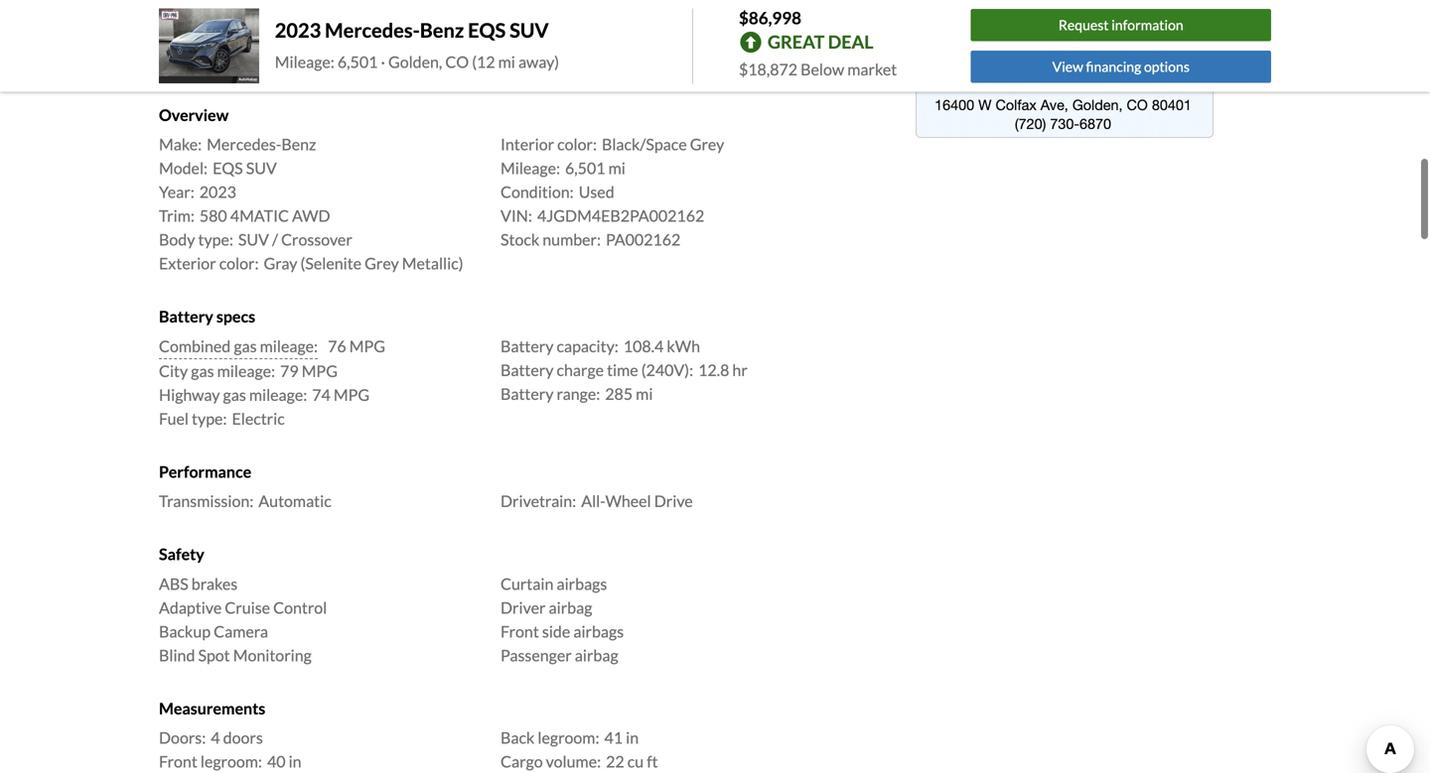 Task type: vqa. For each thing, say whether or not it's contained in the screenshot.
the NHTSA frontal crash rating:
no



Task type: locate. For each thing, give the bounding box(es) containing it.
1 horizontal spatial options
[[1144, 58, 1190, 75]]

1 vertical spatial financing
[[1086, 58, 1142, 75]]

1 vertical spatial 2023
[[199, 182, 236, 202]]

grey right black/space
[[690, 135, 724, 154]]

volume:
[[546, 752, 601, 772]]

legroom: up volume:
[[538, 729, 600, 748]]

color:
[[557, 135, 597, 154], [219, 254, 259, 273]]

doors
[[223, 729, 263, 748]]

view financing options up (12
[[414, 5, 571, 25]]

mileage: inside 2023 mercedes-benz eqs suv mileage: 6,501 · golden, co (12 mi away)
[[275, 52, 335, 71]]

mi right "285"
[[636, 384, 653, 404]]

1 vertical spatial view financing options
[[1053, 58, 1190, 75]]

airbag
[[549, 598, 592, 618], [575, 646, 619, 665]]

1 vertical spatial mileage:
[[501, 159, 560, 178]]

1 vertical spatial eqs
[[213, 159, 243, 178]]

2023 right 2023 mercedes-benz eqs suv image
[[275, 18, 321, 42]]

0 horizontal spatial mercedes-
[[207, 135, 282, 154]]

mileage: up 79
[[260, 337, 318, 356]]

eqs
[[468, 18, 506, 42], [213, 159, 243, 178]]

0 vertical spatial view financing options
[[414, 5, 571, 25]]

0 vertical spatial view
[[414, 5, 450, 25]]

0 vertical spatial suv
[[510, 18, 549, 42]]

eqs inside 2023 mercedes-benz eqs suv mileage: 6,501 · golden, co (12 mi away)
[[468, 18, 506, 42]]

0 horizontal spatial eqs
[[213, 159, 243, 178]]

view financing options for right view financing options button
[[1053, 58, 1190, 75]]

1 vertical spatial benz
[[282, 135, 316, 154]]

0 horizontal spatial color:
[[219, 254, 259, 273]]

view financing options button up (12
[[394, 0, 591, 33]]

mercedes- inside make: mercedes-benz model: eqs suv year: 2023 trim: 580 4matic awd body type: suv / crossover exterior color: gray (selenite grey metallic)
[[207, 135, 282, 154]]

mpg right 74
[[334, 385, 370, 405]]

eqs up (12
[[468, 18, 506, 42]]

stock
[[501, 230, 540, 250]]

front down doors: on the bottom
[[159, 752, 197, 772]]

electric
[[232, 409, 285, 429]]

color: left gray on the left of the page
[[219, 254, 259, 273]]

0 horizontal spatial mi
[[498, 52, 515, 71]]

41
[[604, 729, 623, 748]]

mercedes- up ·
[[325, 18, 420, 42]]

2023
[[275, 18, 321, 42], [199, 182, 236, 202]]

mercedes-
[[325, 18, 420, 42], [207, 135, 282, 154]]

airbags
[[557, 574, 607, 594], [574, 622, 624, 642]]

1 horizontal spatial mi
[[609, 159, 626, 178]]

monitoring
[[233, 646, 312, 665]]

options for right view financing options button
[[1144, 58, 1190, 75]]

6,501 up "used"
[[565, 159, 606, 178]]

mileage:
[[275, 52, 335, 71], [501, 159, 560, 178]]

0 vertical spatial mi
[[498, 52, 515, 71]]

1 vertical spatial airbag
[[575, 646, 619, 665]]

benz up awd at the left of the page
[[282, 135, 316, 154]]

cu
[[628, 752, 644, 772]]

1 vertical spatial mercedes-
[[207, 135, 282, 154]]

make:
[[159, 135, 202, 154]]

in right 40
[[289, 752, 302, 772]]

0 horizontal spatial financing
[[453, 5, 516, 25]]

type: down 580
[[198, 230, 233, 250]]

1 vertical spatial 6,501
[[565, 159, 606, 178]]

benz
[[420, 18, 464, 42], [282, 135, 316, 154]]

79
[[280, 361, 299, 381]]

1 horizontal spatial front
[[501, 622, 539, 642]]

view up golden,
[[414, 5, 450, 25]]

2 vertical spatial mi
[[636, 384, 653, 404]]

4jgdm4eb2pa002162
[[537, 206, 705, 226]]

financing down request information button
[[1086, 58, 1142, 75]]

/
[[272, 230, 278, 250]]

0 horizontal spatial benz
[[282, 135, 316, 154]]

0 vertical spatial benz
[[420, 18, 464, 42]]

grey
[[690, 135, 724, 154], [365, 254, 399, 273]]

1 vertical spatial front
[[159, 752, 197, 772]]

gas down the "combined" in the left top of the page
[[191, 361, 214, 381]]

legroom:
[[538, 729, 600, 748], [201, 752, 262, 772]]

0 horizontal spatial view financing options
[[414, 5, 571, 25]]

automatic
[[259, 492, 332, 511]]

capacity:
[[557, 337, 619, 356]]

0 vertical spatial options
[[519, 5, 571, 25]]

view financing options down request information button
[[1053, 58, 1190, 75]]

interior color: black/space grey mileage: 6,501 mi condition: used vin: 4jgdm4eb2pa002162 stock number: pa002162
[[501, 135, 724, 250]]

gas down specs
[[234, 337, 257, 356]]

legroom: down doors
[[201, 752, 262, 772]]

suv left /
[[238, 230, 269, 250]]

doors:
[[159, 729, 206, 748]]

cruise
[[225, 598, 270, 618]]

2 horizontal spatial mi
[[636, 384, 653, 404]]

mi inside battery capacity: 108.4 kwh battery charge time (240v): 12.8 hr battery range: 285 mi
[[636, 384, 653, 404]]

view financing options button
[[394, 0, 591, 33], [971, 51, 1272, 83]]

benz up co
[[420, 18, 464, 42]]

0 vertical spatial type:
[[198, 230, 233, 250]]

trim:
[[159, 206, 195, 226]]

1 vertical spatial mileage:
[[217, 361, 275, 381]]

financing
[[453, 5, 516, 25], [1086, 58, 1142, 75]]

away)
[[519, 52, 559, 71]]

0 horizontal spatial grey
[[365, 254, 399, 273]]

options up away)
[[519, 5, 571, 25]]

108.4
[[624, 337, 664, 356]]

performance
[[159, 462, 252, 482]]

1 horizontal spatial view financing options button
[[971, 51, 1272, 83]]

suv
[[510, 18, 549, 42], [246, 159, 277, 178], [238, 230, 269, 250]]

mi right (12
[[498, 52, 515, 71]]

1 horizontal spatial in
[[626, 729, 639, 748]]

battery left capacity:
[[501, 337, 554, 356]]

view financing options button down request information button
[[971, 51, 1272, 83]]

front down driver
[[501, 622, 539, 642]]

1 horizontal spatial color:
[[557, 135, 597, 154]]

in inside doors: 4 doors front legroom: 40 in
[[289, 752, 302, 772]]

grey inside the interior color: black/space grey mileage: 6,501 mi condition: used vin: 4jgdm4eb2pa002162 stock number: pa002162
[[690, 135, 724, 154]]

model:
[[159, 159, 208, 178]]

0 vertical spatial view financing options button
[[394, 0, 591, 33]]

1 horizontal spatial benz
[[420, 18, 464, 42]]

0 vertical spatial mercedes-
[[325, 18, 420, 42]]

1 vertical spatial type:
[[192, 409, 227, 429]]

mileage: left ·
[[275, 52, 335, 71]]

exterior
[[159, 254, 216, 273]]

1 vertical spatial view
[[1053, 58, 1084, 75]]

0 horizontal spatial legroom:
[[201, 752, 262, 772]]

mpg up 74
[[302, 361, 338, 381]]

financing for leftmost view financing options button
[[453, 5, 516, 25]]

grey right (selenite on the top left of page
[[365, 254, 399, 273]]

mileage: left 79
[[217, 361, 275, 381]]

ft
[[647, 752, 658, 772]]

1 horizontal spatial view
[[1053, 58, 1084, 75]]

0 vertical spatial airbags
[[557, 574, 607, 594]]

view for right view financing options button
[[1053, 58, 1084, 75]]

6,501 left ·
[[338, 52, 378, 71]]

vin:
[[501, 206, 532, 226]]

2023 up 580
[[199, 182, 236, 202]]

airbags right side
[[574, 622, 624, 642]]

0 horizontal spatial front
[[159, 752, 197, 772]]

1 horizontal spatial view financing options
[[1053, 58, 1190, 75]]

0 horizontal spatial 2023
[[199, 182, 236, 202]]

airbag right passenger
[[575, 646, 619, 665]]

mpg right 76
[[349, 337, 385, 356]]

2023 mercedes-benz eqs suv image
[[159, 8, 259, 84]]

0 vertical spatial front
[[501, 622, 539, 642]]

advertisement region
[[916, 0, 1214, 138]]

benz inside make: mercedes-benz model: eqs suv year: 2023 trim: 580 4matic awd body type: suv / crossover exterior color: gray (selenite grey metallic)
[[282, 135, 316, 154]]

crossover
[[281, 230, 352, 250]]

color: right interior
[[557, 135, 597, 154]]

0 vertical spatial grey
[[690, 135, 724, 154]]

0 vertical spatial color:
[[557, 135, 597, 154]]

0 horizontal spatial view
[[414, 5, 450, 25]]

0 horizontal spatial options
[[519, 5, 571, 25]]

back
[[501, 729, 535, 748]]

eqs right model:
[[213, 159, 243, 178]]

0 vertical spatial legroom:
[[538, 729, 600, 748]]

1 vertical spatial legroom:
[[201, 752, 262, 772]]

information
[[1112, 17, 1184, 34]]

mercedes- inside 2023 mercedes-benz eqs suv mileage: 6,501 · golden, co (12 mi away)
[[325, 18, 420, 42]]

in right 41
[[626, 729, 639, 748]]

1 vertical spatial grey
[[365, 254, 399, 273]]

benz inside 2023 mercedes-benz eqs suv mileage: 6,501 · golden, co (12 mi away)
[[420, 18, 464, 42]]

awd
[[292, 206, 330, 226]]

passenger
[[501, 646, 572, 665]]

type: down highway on the left of the page
[[192, 409, 227, 429]]

drivetrain: all-wheel drive
[[501, 492, 693, 511]]

suv inside 2023 mercedes-benz eqs suv mileage: 6,501 · golden, co (12 mi away)
[[510, 18, 549, 42]]

0 vertical spatial financing
[[453, 5, 516, 25]]

back legroom: 41 in cargo volume: 22 cu ft
[[501, 729, 658, 772]]

options down information
[[1144, 58, 1190, 75]]

$86,998
[[739, 7, 802, 28]]

1 horizontal spatial eqs
[[468, 18, 506, 42]]

battery capacity: 108.4 kwh battery charge time (240v): 12.8 hr battery range: 285 mi
[[501, 337, 748, 404]]

(240v):
[[642, 361, 694, 380]]

front inside doors: 4 doors front legroom: 40 in
[[159, 752, 197, 772]]

mercedes- down overview
[[207, 135, 282, 154]]

suv up 4matic
[[246, 159, 277, 178]]

0 vertical spatial 2023
[[275, 18, 321, 42]]

2 vertical spatial mileage:
[[249, 385, 307, 405]]

1 horizontal spatial financing
[[1086, 58, 1142, 75]]

wheel
[[606, 492, 651, 511]]

0 vertical spatial mileage:
[[275, 52, 335, 71]]

condition:
[[501, 182, 574, 202]]

0 vertical spatial 6,501
[[338, 52, 378, 71]]

gas up electric
[[223, 385, 246, 405]]

0 vertical spatial airbag
[[549, 598, 592, 618]]

285
[[605, 384, 633, 404]]

battery left range:
[[501, 384, 554, 404]]

adaptive
[[159, 598, 222, 618]]

1 horizontal spatial 6,501
[[565, 159, 606, 178]]

backup
[[159, 622, 211, 642]]

mi up "used"
[[609, 159, 626, 178]]

battery
[[159, 307, 213, 327], [501, 337, 554, 356], [501, 361, 554, 380], [501, 384, 554, 404]]

mileage: inside the interior color: black/space grey mileage: 6,501 mi condition: used vin: 4jgdm4eb2pa002162 stock number: pa002162
[[501, 159, 560, 178]]

control
[[273, 598, 327, 618]]

city
[[159, 361, 188, 381]]

1 horizontal spatial mercedes-
[[325, 18, 420, 42]]

mileage: down interior
[[501, 159, 560, 178]]

4matic
[[230, 206, 289, 226]]

financing up (12
[[453, 5, 516, 25]]

airbags up side
[[557, 574, 607, 594]]

mileage: down 79
[[249, 385, 307, 405]]

battery up the "combined" in the left top of the page
[[159, 307, 213, 327]]

0 vertical spatial in
[[626, 729, 639, 748]]

view down request
[[1053, 58, 1084, 75]]

brakes
[[192, 574, 238, 594]]

0 horizontal spatial in
[[289, 752, 302, 772]]

1 vertical spatial mpg
[[302, 361, 338, 381]]

1 vertical spatial view financing options button
[[971, 51, 1272, 83]]

airbag up side
[[549, 598, 592, 618]]

body
[[159, 230, 195, 250]]

view
[[414, 5, 450, 25], [1053, 58, 1084, 75]]

mi
[[498, 52, 515, 71], [609, 159, 626, 178], [636, 384, 653, 404]]

legroom: inside back legroom: 41 in cargo volume: 22 cu ft
[[538, 729, 600, 748]]

suv up away)
[[510, 18, 549, 42]]

1 horizontal spatial 2023
[[275, 18, 321, 42]]

1 vertical spatial in
[[289, 752, 302, 772]]

0 horizontal spatial mileage:
[[275, 52, 335, 71]]

1 vertical spatial options
[[1144, 58, 1190, 75]]

0 horizontal spatial 6,501
[[338, 52, 378, 71]]

1 vertical spatial color:
[[219, 254, 259, 273]]

front
[[501, 622, 539, 642], [159, 752, 197, 772]]

1 horizontal spatial legroom:
[[538, 729, 600, 748]]

view financing options
[[414, 5, 571, 25], [1053, 58, 1190, 75]]

cargo
[[501, 752, 543, 772]]

0 vertical spatial eqs
[[468, 18, 506, 42]]

1 horizontal spatial grey
[[690, 135, 724, 154]]

·
[[381, 52, 385, 71]]

1 horizontal spatial mileage:
[[501, 159, 560, 178]]

fuel
[[159, 409, 189, 429]]

6,501
[[338, 52, 378, 71], [565, 159, 606, 178]]

1 vertical spatial mi
[[609, 159, 626, 178]]



Task type: describe. For each thing, give the bounding box(es) containing it.
(selenite
[[301, 254, 362, 273]]

year:
[[159, 182, 194, 202]]

4
[[211, 729, 220, 748]]

used
[[579, 182, 615, 202]]

type: inside make: mercedes-benz model: eqs suv year: 2023 trim: 580 4matic awd body type: suv / crossover exterior color: gray (selenite grey metallic)
[[198, 230, 233, 250]]

74
[[312, 385, 331, 405]]

curtain airbags driver airbag front side airbags passenger airbag
[[501, 574, 624, 665]]

view financing options for leftmost view financing options button
[[414, 5, 571, 25]]

side
[[542, 622, 570, 642]]

range:
[[557, 384, 600, 404]]

number:
[[543, 230, 601, 250]]

0 vertical spatial mpg
[[349, 337, 385, 356]]

great deal
[[768, 31, 874, 53]]

curtain
[[501, 574, 554, 594]]

interior
[[501, 135, 554, 154]]

12.8
[[698, 361, 730, 380]]

0 vertical spatial mileage:
[[260, 337, 318, 356]]

request information button
[[971, 9, 1272, 41]]

eqs inside make: mercedes-benz model: eqs suv year: 2023 trim: 580 4matic awd body type: suv / crossover exterior color: gray (selenite grey metallic)
[[213, 159, 243, 178]]

pa002162
[[606, 230, 681, 250]]

transmission: automatic
[[159, 492, 332, 511]]

2023 inside 2023 mercedes-benz eqs suv mileage: 6,501 · golden, co (12 mi away)
[[275, 18, 321, 42]]

color: inside make: mercedes-benz model: eqs suv year: 2023 trim: 580 4matic awd body type: suv / crossover exterior color: gray (selenite grey metallic)
[[219, 254, 259, 273]]

gray
[[264, 254, 297, 273]]

580
[[200, 206, 227, 226]]

request information
[[1059, 17, 1184, 34]]

make: mercedes-benz model: eqs suv year: 2023 trim: 580 4matic awd body type: suv / crossover exterior color: gray (selenite grey metallic)
[[159, 135, 463, 273]]

front inside curtain airbags driver airbag front side airbags passenger airbag
[[501, 622, 539, 642]]

co
[[445, 52, 469, 71]]

abs
[[159, 574, 188, 594]]

highway
[[159, 385, 220, 405]]

camera
[[214, 622, 268, 642]]

2 vertical spatial mpg
[[334, 385, 370, 405]]

76
[[328, 337, 346, 356]]

0 vertical spatial gas
[[234, 337, 257, 356]]

time
[[607, 361, 638, 380]]

overview
[[159, 105, 229, 125]]

options for leftmost view financing options button
[[519, 5, 571, 25]]

charge
[[557, 361, 604, 380]]

mercedes- for make:
[[207, 135, 282, 154]]

battery left charge
[[501, 361, 554, 380]]

2 vertical spatial suv
[[238, 230, 269, 250]]

1 vertical spatial airbags
[[574, 622, 624, 642]]

benz for suv
[[420, 18, 464, 42]]

hr
[[733, 361, 748, 380]]

$18,872 below market
[[739, 60, 897, 79]]

all-
[[581, 492, 606, 511]]

(12
[[472, 52, 495, 71]]

view for leftmost view financing options button
[[414, 5, 450, 25]]

spot
[[198, 646, 230, 665]]

drive
[[654, 492, 693, 511]]

combined gas mileage: 76 mpg city gas mileage: 79 mpg highway gas mileage: 74 mpg fuel type: electric
[[159, 337, 385, 429]]

doors: 4 doors front legroom: 40 in
[[159, 729, 302, 772]]

benz for eqs
[[282, 135, 316, 154]]

1 vertical spatial suv
[[246, 159, 277, 178]]

mi inside the interior color: black/space grey mileage: 6,501 mi condition: used vin: 4jgdm4eb2pa002162 stock number: pa002162
[[609, 159, 626, 178]]

abs brakes adaptive cruise control backup camera blind spot monitoring
[[159, 574, 327, 665]]

mercedes- for 2023
[[325, 18, 420, 42]]

2023 mercedes-benz eqs suv mileage: 6,501 · golden, co (12 mi away)
[[275, 18, 559, 71]]

2 vertical spatial gas
[[223, 385, 246, 405]]

specs
[[216, 307, 255, 327]]

$18,872
[[739, 60, 798, 79]]

in inside back legroom: 41 in cargo volume: 22 cu ft
[[626, 729, 639, 748]]

drivetrain:
[[501, 492, 576, 511]]

type: inside 'combined gas mileage: 76 mpg city gas mileage: 79 mpg highway gas mileage: 74 mpg fuel type: electric'
[[192, 409, 227, 429]]

request
[[1059, 17, 1109, 34]]

market
[[848, 60, 897, 79]]

1 vertical spatial gas
[[191, 361, 214, 381]]

6,501 inside the interior color: black/space grey mileage: 6,501 mi condition: used vin: 4jgdm4eb2pa002162 stock number: pa002162
[[565, 159, 606, 178]]

metallic)
[[402, 254, 463, 273]]

6,501 inside 2023 mercedes-benz eqs suv mileage: 6,501 · golden, co (12 mi away)
[[338, 52, 378, 71]]

mi inside 2023 mercedes-benz eqs suv mileage: 6,501 · golden, co (12 mi away)
[[498, 52, 515, 71]]

safety
[[159, 545, 204, 564]]

golden,
[[388, 52, 442, 71]]

40
[[267, 752, 286, 772]]

deal
[[828, 31, 874, 53]]

0 horizontal spatial view financing options button
[[394, 0, 591, 33]]

great
[[768, 31, 825, 53]]

battery specs
[[159, 307, 255, 327]]

2023 inside make: mercedes-benz model: eqs suv year: 2023 trim: 580 4matic awd body type: suv / crossover exterior color: gray (selenite grey metallic)
[[199, 182, 236, 202]]

transmission:
[[159, 492, 254, 511]]

blind
[[159, 646, 195, 665]]

kwh
[[667, 337, 700, 356]]

driver
[[501, 598, 546, 618]]

measurements
[[159, 699, 266, 719]]

below
[[801, 60, 845, 79]]

22
[[606, 752, 625, 772]]

legroom: inside doors: 4 doors front legroom: 40 in
[[201, 752, 262, 772]]

color: inside the interior color: black/space grey mileage: 6,501 mi condition: used vin: 4jgdm4eb2pa002162 stock number: pa002162
[[557, 135, 597, 154]]

black/space
[[602, 135, 687, 154]]

combined
[[159, 337, 231, 356]]

financing for right view financing options button
[[1086, 58, 1142, 75]]

grey inside make: mercedes-benz model: eqs suv year: 2023 trim: 580 4matic awd body type: suv / crossover exterior color: gray (selenite grey metallic)
[[365, 254, 399, 273]]



